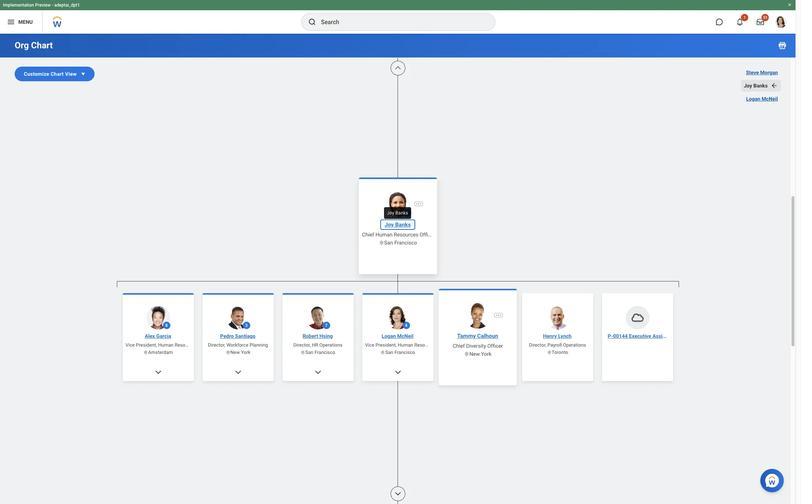 Task type: vqa. For each thing, say whether or not it's contained in the screenshot.
Include Self
no



Task type: locate. For each thing, give the bounding box(es) containing it.
lynch
[[558, 333, 572, 339]]

1 vertical spatial logan mcneil
[[382, 333, 414, 339]]

1 horizontal spatial mcneil
[[762, 96, 778, 102]]

logan mcneil down 4
[[382, 333, 414, 339]]

close environment banner image
[[788, 3, 792, 7]]

location image for logan
[[380, 351, 385, 355]]

joy banks button
[[741, 80, 781, 92]]

tammy calhoun
[[457, 333, 498, 340]]

york
[[241, 350, 250, 355], [481, 351, 491, 357]]

garcia
[[156, 333, 171, 339]]

president,
[[136, 343, 157, 348], [376, 343, 397, 348]]

human for alex garcia
[[158, 343, 174, 348]]

0 vertical spatial chief
[[362, 231, 374, 237]]

0 horizontal spatial logan
[[382, 333, 396, 339]]

joy banks up joy banks "link" on the top
[[387, 211, 408, 216]]

hr
[[312, 343, 318, 348]]

chart
[[31, 40, 53, 51], [51, 71, 64, 77]]

0 horizontal spatial operations
[[319, 343, 342, 348]]

0 horizontal spatial mcneil
[[397, 333, 414, 339]]

1 horizontal spatial officer
[[487, 343, 503, 349]]

1 horizontal spatial operations
[[563, 343, 586, 348]]

1 location image from the left
[[226, 351, 230, 355]]

banks inside button
[[753, 83, 768, 89]]

related actions image up calhoun at bottom
[[495, 313, 501, 319]]

san francisco down the logan mcneil link
[[385, 350, 415, 355]]

1 vertical spatial officer
[[487, 343, 503, 349]]

chevron down image
[[394, 369, 401, 376]]

location image down the director, hr operations at the left of the page
[[301, 351, 305, 355]]

print org chart image
[[778, 41, 787, 50]]

logan mcneil link
[[379, 333, 416, 340]]

0 horizontal spatial new
[[230, 350, 240, 355]]

2 horizontal spatial human
[[398, 343, 413, 348]]

joy banks inside button
[[744, 83, 768, 89]]

2 president, from the left
[[376, 343, 397, 348]]

francisco down the "chief human resources officer"
[[394, 239, 417, 246]]

joy
[[744, 83, 752, 89], [387, 211, 394, 216], [384, 221, 394, 228]]

0 horizontal spatial vice
[[126, 343, 135, 348]]

human down joy banks "link" on the top
[[375, 231, 392, 237]]

mcneil down 4
[[397, 333, 414, 339]]

henry lynch
[[543, 333, 572, 339]]

related actions image right joy banks tooltip
[[416, 201, 422, 207]]

toronto
[[552, 350, 568, 355]]

0 horizontal spatial new york
[[230, 350, 250, 355]]

vice president, human resources for garcia
[[126, 343, 197, 348]]

1 horizontal spatial human
[[375, 231, 392, 237]]

location image down the "chief human resources officer"
[[379, 240, 384, 245]]

director, payroll operations
[[529, 343, 586, 348]]

robert hsing
[[303, 333, 333, 339]]

steve morgan button
[[743, 67, 781, 78]]

san down the logan mcneil link
[[385, 350, 393, 355]]

chart for customize
[[51, 71, 64, 77]]

location image down payroll
[[547, 351, 552, 355]]

2 horizontal spatial director,
[[529, 343, 546, 348]]

joy banks inside "link"
[[384, 221, 411, 228]]

chief human resources officer
[[362, 231, 435, 237]]

mcneil down arrow left icon
[[762, 96, 778, 102]]

1 vertical spatial mcneil
[[397, 333, 414, 339]]

1 horizontal spatial location image
[[547, 351, 552, 355]]

workforce
[[227, 343, 248, 348]]

chevron up image
[[394, 64, 401, 72]]

0 horizontal spatial president,
[[136, 343, 157, 348]]

joy banks
[[744, 83, 768, 89], [387, 211, 408, 216], [384, 221, 411, 228]]

york down 'director, workforce planning' at the left of page
[[241, 350, 250, 355]]

0 horizontal spatial vice president, human resources
[[126, 343, 197, 348]]

1 vertical spatial banks
[[396, 211, 408, 216]]

new york for calhoun
[[469, 351, 491, 357]]

san francisco down the "chief human resources officer"
[[384, 239, 417, 246]]

chart left view
[[51, 71, 64, 77]]

1 director, from the left
[[208, 343, 225, 348]]

vice
[[126, 343, 135, 348], [365, 343, 374, 348]]

president, for alex garcia
[[136, 343, 157, 348]]

0 horizontal spatial logan mcneil
[[382, 333, 414, 339]]

1 vertical spatial related actions image
[[495, 313, 501, 319]]

hsing
[[319, 333, 333, 339]]

0 vertical spatial mcneil
[[762, 96, 778, 102]]

33
[[763, 15, 767, 19]]

new york
[[230, 350, 250, 355], [469, 351, 491, 357]]

justify image
[[7, 18, 15, 26]]

chevron down image for garcia
[[154, 369, 162, 376]]

banks up joy banks "link" on the top
[[396, 211, 408, 216]]

joy up joy banks "link" on the top
[[387, 211, 394, 216]]

director, workforce planning
[[208, 343, 268, 348]]

operations
[[319, 343, 342, 348], [563, 343, 586, 348]]

0 vertical spatial logan mcneil
[[746, 96, 778, 102]]

logan inside joy banks, joy banks, 7 direct reports element
[[382, 333, 396, 339]]

resources for alex garcia
[[175, 343, 197, 348]]

0 vertical spatial chart
[[31, 40, 53, 51]]

related actions image for tammy calhoun
[[495, 313, 501, 319]]

human up amsterdam
[[158, 343, 174, 348]]

chart for org
[[31, 40, 53, 51]]

banks up the "chief human resources officer"
[[395, 221, 411, 228]]

director, down robert
[[293, 343, 311, 348]]

menu banner
[[0, 0, 796, 34]]

logan mcneil
[[746, 96, 778, 102], [382, 333, 414, 339]]

president, down alex
[[136, 343, 157, 348]]

planning
[[250, 343, 268, 348]]

joy banks tooltip
[[383, 206, 413, 221]]

2 operations from the left
[[563, 343, 586, 348]]

director, down henry
[[529, 343, 546, 348]]

joy down steve
[[744, 83, 752, 89]]

(unfilled)
[[676, 333, 697, 339]]

new for pedro
[[230, 350, 240, 355]]

officer inside joy banks, joy banks, 7 direct reports element
[[487, 343, 503, 349]]

location image for tammy
[[464, 352, 469, 357]]

menu button
[[0, 10, 42, 34]]

1 horizontal spatial related actions image
[[495, 313, 501, 319]]

joy inside "link"
[[384, 221, 394, 228]]

mcneil
[[762, 96, 778, 102], [397, 333, 414, 339]]

operations down lynch
[[563, 343, 586, 348]]

1 vertical spatial joy banks
[[387, 211, 408, 216]]

chief
[[362, 231, 374, 237], [453, 343, 465, 349]]

related actions image
[[416, 201, 422, 207], [495, 313, 501, 319]]

new down workforce
[[230, 350, 240, 355]]

chevron down image for hsing
[[314, 369, 322, 376]]

1 horizontal spatial vice president, human resources
[[365, 343, 437, 348]]

joy inside tooltip
[[387, 211, 394, 216]]

logan
[[746, 96, 760, 102], [382, 333, 396, 339]]

1 president, from the left
[[136, 343, 157, 348]]

related actions image for joy banks
[[416, 201, 422, 207]]

york down chief diversity officer
[[481, 351, 491, 357]]

vice president, human resources
[[126, 343, 197, 348], [365, 343, 437, 348]]

1 horizontal spatial logan mcneil
[[746, 96, 778, 102]]

location image down "diversity"
[[464, 352, 469, 357]]

0 vertical spatial officer
[[419, 231, 435, 237]]

1 vertical spatial logan
[[382, 333, 396, 339]]

1 operations from the left
[[319, 343, 342, 348]]

00144
[[613, 333, 628, 339]]

2 vertical spatial joy
[[384, 221, 394, 228]]

san francisco
[[384, 239, 417, 246], [305, 350, 335, 355], [385, 350, 415, 355]]

location image
[[379, 240, 384, 245], [143, 351, 148, 355], [301, 351, 305, 355], [380, 351, 385, 355], [464, 352, 469, 357]]

1 horizontal spatial director,
[[293, 343, 311, 348]]

3 director, from the left
[[529, 343, 546, 348]]

location image down workforce
[[226, 351, 230, 355]]

resources
[[394, 231, 418, 237], [175, 343, 197, 348], [414, 343, 437, 348]]

1 vice president, human resources from the left
[[126, 343, 197, 348]]

3
[[245, 323, 248, 328]]

1 vertical spatial chart
[[51, 71, 64, 77]]

banks for joy banks "link" on the top
[[395, 221, 411, 228]]

0 vertical spatial related actions image
[[416, 201, 422, 207]]

human down the logan mcneil link
[[398, 343, 413, 348]]

vice president, human resources up amsterdam
[[126, 343, 197, 348]]

arrow left image
[[771, 82, 778, 89]]

vice for logan mcneil
[[365, 343, 374, 348]]

san
[[384, 239, 393, 246], [305, 350, 313, 355], [385, 350, 393, 355]]

4
[[405, 323, 407, 328]]

vice president, human resources down the logan mcneil link
[[365, 343, 437, 348]]

joy banks up the "chief human resources officer"
[[384, 221, 411, 228]]

1 vertical spatial joy
[[387, 211, 394, 216]]

1
[[744, 15, 746, 19]]

francisco down the logan mcneil link
[[394, 350, 415, 355]]

2 location image from the left
[[547, 351, 552, 355]]

human
[[375, 231, 392, 237], [158, 343, 174, 348], [398, 343, 413, 348]]

operations for hsing
[[319, 343, 342, 348]]

1 vice from the left
[[126, 343, 135, 348]]

new
[[230, 350, 240, 355], [469, 351, 480, 357]]

2 vertical spatial joy banks
[[384, 221, 411, 228]]

san down "hr"
[[305, 350, 313, 355]]

0 vertical spatial banks
[[753, 83, 768, 89]]

org chart main content
[[0, 0, 796, 505]]

banks down steve morgan in the right of the page
[[753, 83, 768, 89]]

francisco down the director, hr operations at the left of the page
[[315, 350, 335, 355]]

1 horizontal spatial new york
[[469, 351, 491, 357]]

san down the "chief human resources officer"
[[384, 239, 393, 246]]

0 horizontal spatial york
[[241, 350, 250, 355]]

robert
[[303, 333, 318, 339]]

chief inside joy banks, joy banks, 7 direct reports element
[[453, 343, 465, 349]]

san francisco down the director, hr operations at the left of the page
[[305, 350, 335, 355]]

1 horizontal spatial vice
[[365, 343, 374, 348]]

location image down alex
[[143, 351, 148, 355]]

0 horizontal spatial location image
[[226, 351, 230, 355]]

joy inside button
[[744, 83, 752, 89]]

org chart
[[15, 40, 53, 51]]

p-00144 executive assistant (unfilled) link
[[605, 333, 697, 340]]

resources for logan mcneil
[[414, 343, 437, 348]]

2 vice president, human resources from the left
[[365, 343, 437, 348]]

0 horizontal spatial human
[[158, 343, 174, 348]]

operations down hsing
[[319, 343, 342, 348]]

chart inside customize chart view button
[[51, 71, 64, 77]]

chevron down image
[[154, 369, 162, 376], [234, 369, 242, 376], [314, 369, 322, 376], [394, 491, 401, 498]]

joy up the "chief human resources officer"
[[384, 221, 394, 228]]

chief for joy banks
[[362, 231, 374, 237]]

logan mcneil button
[[743, 93, 781, 105]]

customize
[[24, 71, 49, 77]]

director, down pedro
[[208, 343, 225, 348]]

1 horizontal spatial logan
[[746, 96, 760, 102]]

san for joy
[[384, 239, 393, 246]]

0 vertical spatial joy banks
[[744, 83, 768, 89]]

san francisco for banks
[[384, 239, 417, 246]]

joy banks inside tooltip
[[387, 211, 408, 216]]

1 horizontal spatial chief
[[453, 343, 465, 349]]

1 horizontal spatial york
[[481, 351, 491, 357]]

0 horizontal spatial director,
[[208, 343, 225, 348]]

chief for tammy calhoun
[[453, 343, 465, 349]]

7
[[325, 323, 328, 328]]

2 vice from the left
[[365, 343, 374, 348]]

notifications large image
[[736, 18, 744, 26]]

director, hr operations
[[293, 343, 342, 348]]

director,
[[208, 343, 225, 348], [293, 343, 311, 348], [529, 343, 546, 348]]

logan mcneil down the joy banks button
[[746, 96, 778, 102]]

2 vertical spatial banks
[[395, 221, 411, 228]]

1 horizontal spatial new
[[469, 351, 480, 357]]

new york down chief diversity officer
[[469, 351, 491, 357]]

officer
[[419, 231, 435, 237], [487, 343, 503, 349]]

view
[[65, 71, 77, 77]]

1 vertical spatial chief
[[453, 343, 465, 349]]

human for logan mcneil
[[398, 343, 413, 348]]

new york down 'director, workforce planning' at the left of page
[[230, 350, 250, 355]]

8
[[165, 323, 168, 328]]

president, down the logan mcneil link
[[376, 343, 397, 348]]

joy banks down steve
[[744, 83, 768, 89]]

location image down the logan mcneil link
[[380, 351, 385, 355]]

2 director, from the left
[[293, 343, 311, 348]]

location image
[[226, 351, 230, 355], [547, 351, 552, 355]]

new down "diversity"
[[469, 351, 480, 357]]

francisco
[[394, 239, 417, 246], [315, 350, 335, 355], [394, 350, 415, 355]]

banks inside "link"
[[395, 221, 411, 228]]

banks inside tooltip
[[396, 211, 408, 216]]

0 vertical spatial joy
[[744, 83, 752, 89]]

chart right org
[[31, 40, 53, 51]]

1 horizontal spatial president,
[[376, 343, 397, 348]]

0 vertical spatial logan
[[746, 96, 760, 102]]

0 horizontal spatial related actions image
[[416, 201, 422, 207]]

0 horizontal spatial chief
[[362, 231, 374, 237]]

banks
[[753, 83, 768, 89], [396, 211, 408, 216], [395, 221, 411, 228]]

search image
[[308, 18, 317, 26]]



Task type: describe. For each thing, give the bounding box(es) containing it.
-
[[52, 3, 53, 8]]

alex
[[145, 333, 155, 339]]

director, for henry lynch
[[529, 343, 546, 348]]

logan inside "button"
[[746, 96, 760, 102]]

san francisco for mcneil
[[385, 350, 415, 355]]

henry lynch link
[[540, 333, 575, 340]]

tammy calhoun link
[[454, 332, 501, 340]]

location image for joy
[[379, 240, 384, 245]]

profile logan mcneil image
[[775, 16, 787, 29]]

location image for henry
[[547, 351, 552, 355]]

Search Workday  search field
[[321, 14, 480, 30]]

san for robert
[[305, 350, 313, 355]]

director, for pedro santiago
[[208, 343, 225, 348]]

0 horizontal spatial officer
[[419, 231, 435, 237]]

location image for robert
[[301, 351, 305, 355]]

san for logan
[[385, 350, 393, 355]]

joy for joy banks tooltip
[[387, 211, 394, 216]]

alex garcia link
[[142, 333, 174, 340]]

vice for alex garcia
[[126, 343, 135, 348]]

chevron down image for santiago
[[234, 369, 242, 376]]

location image for alex
[[143, 351, 148, 355]]

operations for lynch
[[563, 343, 586, 348]]

steve morgan
[[746, 70, 778, 75]]

1 button
[[732, 14, 748, 30]]

customize chart view
[[24, 71, 77, 77]]

joy banks for joy banks tooltip
[[387, 211, 408, 216]]

banks for joy banks tooltip
[[396, 211, 408, 216]]

preview
[[35, 3, 51, 8]]

p-00144 executive assistant (unfilled)
[[608, 333, 697, 339]]

executive
[[629, 333, 651, 339]]

henry
[[543, 333, 557, 339]]

33 button
[[752, 14, 769, 30]]

pedro
[[220, 333, 234, 339]]

diversity
[[466, 343, 486, 349]]

morgan
[[760, 70, 778, 75]]

joy banks link
[[381, 221, 414, 229]]

logan mcneil inside joy banks, joy banks, 7 direct reports element
[[382, 333, 414, 339]]

calhoun
[[477, 333, 498, 340]]

caret down image
[[80, 70, 87, 78]]

p-
[[608, 333, 613, 339]]

tammy
[[457, 333, 476, 340]]

pedro santiago link
[[217, 333, 258, 340]]

york for santiago
[[241, 350, 250, 355]]

chief diversity officer
[[453, 343, 503, 349]]

director, for robert hsing
[[293, 343, 311, 348]]

santiago
[[235, 333, 256, 339]]

payroll
[[548, 343, 562, 348]]

customize chart view button
[[15, 67, 95, 81]]

francisco for mcneil
[[394, 350, 415, 355]]

org
[[15, 40, 29, 51]]

location image for pedro
[[226, 351, 230, 355]]

assistant
[[653, 333, 674, 339]]

new york for santiago
[[230, 350, 250, 355]]

san francisco for hsing
[[305, 350, 335, 355]]

president, for logan mcneil
[[376, 343, 397, 348]]

francisco for banks
[[394, 239, 417, 246]]

adeptai_dpt1
[[54, 3, 80, 8]]

joy for joy banks "link" on the top
[[384, 221, 394, 228]]

robert hsing link
[[300, 333, 336, 340]]

joy banks, joy banks, 7 direct reports element
[[117, 288, 697, 505]]

implementation preview -   adeptai_dpt1
[[3, 3, 80, 8]]

logan mcneil inside "button"
[[746, 96, 778, 102]]

francisco for hsing
[[315, 350, 335, 355]]

implementation
[[3, 3, 34, 8]]

york for calhoun
[[481, 351, 491, 357]]

mcneil inside "button"
[[762, 96, 778, 102]]

steve
[[746, 70, 759, 75]]

menu
[[18, 19, 33, 25]]

inbox large image
[[757, 18, 764, 26]]

alex garcia
[[145, 333, 171, 339]]

new for tammy
[[469, 351, 480, 357]]

mcneil inside joy banks, joy banks, 7 direct reports element
[[397, 333, 414, 339]]

pedro santiago
[[220, 333, 256, 339]]

vice president, human resources for mcneil
[[365, 343, 437, 348]]

joy banks for joy banks "link" on the top
[[384, 221, 411, 228]]

amsterdam
[[148, 350, 173, 355]]



